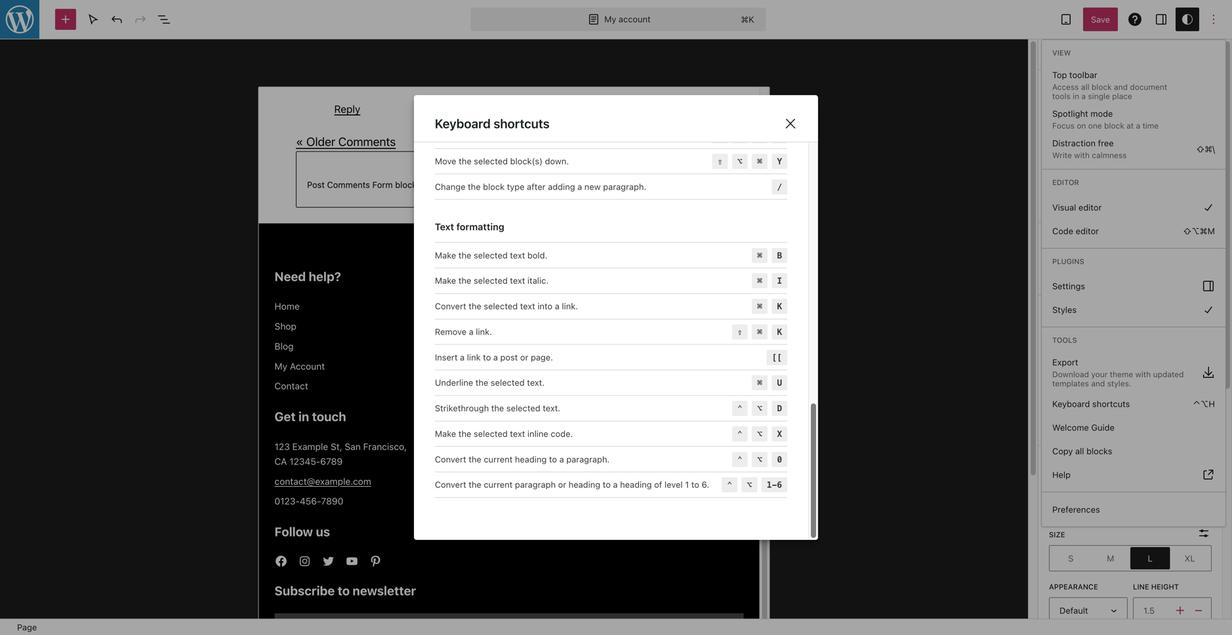 Task type: locate. For each thing, give the bounding box(es) containing it.
top
[[1053, 70, 1067, 80]]

⌥ for 1-6
[[747, 480, 752, 490]]

keyboard shortcuts
[[435, 116, 550, 131], [1053, 399, 1130, 409]]

to down code.
[[549, 454, 557, 464]]

2 vertical spatial right image
[[1201, 467, 1217, 483]]

0 vertical spatial text.
[[527, 378, 545, 388]]

your
[[1091, 370, 1108, 379]]

command i element
[[750, 273, 788, 288]]

1 horizontal spatial and
[[1114, 82, 1128, 91]]

to right 1
[[691, 480, 699, 490]]

write
[[1053, 151, 1072, 160]]

0 vertical spatial all
[[1081, 82, 1090, 91]]

text. for strikethrough the selected text.
[[543, 403, 560, 413]]

text. up code.
[[543, 403, 560, 413]]

selected down strikethrough the selected text.
[[474, 429, 508, 439]]

one
[[1088, 121, 1102, 130]]

make the selected text bold.
[[435, 250, 548, 260]]

copy all blocks button
[[1047, 439, 1220, 463]]

editor up style variations
[[1076, 226, 1099, 236]]

0 horizontal spatial heading
[[515, 454, 547, 464]]

formatting
[[457, 221, 504, 232]]

1 k from the top
[[777, 302, 782, 311]]

at
[[1127, 121, 1134, 130]]

1 horizontal spatial heading
[[569, 480, 600, 490]]

block
[[1092, 82, 1112, 91], [1104, 121, 1125, 130], [483, 182, 505, 191]]

1 make from the top
[[435, 250, 456, 260]]

list
[[435, 0, 788, 200], [435, 242, 788, 498]]

command b element
[[750, 248, 788, 263]]

0 vertical spatial keyboard shortcuts
[[435, 116, 550, 131]]

selected
[[474, 156, 508, 166], [474, 250, 508, 260], [474, 276, 508, 286], [484, 301, 518, 311], [491, 378, 525, 388], [507, 403, 540, 413], [474, 429, 508, 439]]

0 vertical spatial right image
[[1201, 278, 1217, 294]]

⌃
[[737, 404, 743, 413], [737, 429, 743, 439], [737, 455, 743, 464], [727, 480, 732, 490]]

link. right into
[[562, 301, 578, 311]]

with right theme
[[1136, 370, 1151, 379]]

text. down page.
[[527, 378, 545, 388]]

keyboard inside scrollable section document
[[435, 116, 491, 131]]

make for make the selected text bold.
[[435, 250, 456, 260]]

editor
[[1079, 202, 1102, 212], [1076, 226, 1099, 236]]

text for italic.
[[510, 276, 525, 286]]

2 vertical spatial block
[[483, 182, 505, 191]]

right image up ⇧⌥⌘m
[[1201, 199, 1217, 215]]

the down the strikethrough
[[459, 429, 471, 439]]

0 vertical spatial current
[[484, 454, 513, 464]]

paragraph.
[[603, 182, 646, 191], [566, 454, 610, 464]]

1 vertical spatial keyboard shortcuts
[[1053, 399, 1130, 409]]

right image
[[1201, 278, 1217, 294], [1201, 302, 1217, 318], [1201, 467, 1217, 483]]

the down 'link' on the bottom of page
[[476, 378, 488, 388]]

plugins group
[[1047, 274, 1220, 322]]

selected down the make the selected text bold.
[[474, 276, 508, 286]]

heading left the of in the bottom right of the page
[[620, 480, 652, 490]]

⌃ up control option 0 element
[[737, 429, 743, 439]]

a right in
[[1082, 91, 1086, 101]]

0 vertical spatial k
[[777, 302, 782, 311]]

⌘ inside command i element
[[757, 276, 762, 286]]

appearance
[[1049, 583, 1098, 591]]

⌘ down command k element
[[757, 327, 762, 337]]

4 ⌘ from the top
[[757, 302, 762, 311]]

or right post
[[520, 352, 529, 362]]

k down i
[[777, 302, 782, 311]]

with
[[1074, 151, 1090, 160], [1136, 370, 1151, 379]]

0 vertical spatial or
[[520, 352, 529, 362]]

styles
[[1049, 49, 1075, 59], [1053, 305, 1077, 315]]

1 horizontal spatial keyboard
[[1053, 399, 1090, 409]]

3 ⌘ from the top
[[757, 276, 762, 286]]

set custom size image
[[1196, 526, 1212, 541]]

⌘ left b
[[757, 251, 762, 260]]

a down code.
[[559, 454, 564, 464]]

2 k from the top
[[777, 327, 782, 337]]

0 vertical spatial make
[[435, 250, 456, 260]]

⌘ for u
[[757, 378, 762, 388]]

0 horizontal spatial ⇧
[[718, 156, 723, 166]]

[[ element
[[765, 350, 788, 365]]

⌘ left i
[[757, 276, 762, 286]]

1 vertical spatial right image
[[1201, 365, 1217, 381]]

current
[[484, 454, 513, 464], [484, 480, 513, 490]]

text left inline
[[510, 429, 525, 439]]

selected for italic.
[[474, 276, 508, 286]]

block left type
[[483, 182, 505, 191]]

make down the strikethrough
[[435, 429, 456, 439]]

size
[[1049, 530, 1065, 539]]

updated
[[1153, 370, 1184, 379]]

⌥ down shift option command t element on the top right of the page
[[737, 156, 743, 166]]

all down "toolbar"
[[1081, 82, 1090, 91]]

a inside "top toolbar access all block and document tools in a single place"
[[1082, 91, 1086, 101]]

2 ⌘ from the top
[[757, 251, 762, 260]]

1 right image from the top
[[1201, 199, 1217, 215]]

⌘ inside command k element
[[757, 302, 762, 311]]

0 horizontal spatial keyboard
[[435, 116, 491, 131]]

selected for inline
[[474, 429, 508, 439]]

convert the current heading to a paragraph.
[[435, 454, 610, 464]]

⌥ for ⌘
[[737, 156, 743, 166]]

selected for into
[[484, 301, 518, 311]]

keyboard down templates
[[1053, 399, 1090, 409]]

0 horizontal spatial and
[[1091, 379, 1105, 388]]

⌘ up shift command k "element" at the right bottom
[[757, 302, 762, 311]]

⇧ inside shift option command y element
[[718, 156, 723, 166]]

1 vertical spatial convert
[[435, 454, 466, 464]]

2 make from the top
[[435, 276, 456, 286]]

keyboard shortcuts up 'welcome guide'
[[1053, 399, 1130, 409]]

editor top bar region
[[0, 0, 1232, 39]]

preferences
[[1053, 505, 1100, 515]]

2 right image from the top
[[1201, 302, 1217, 318]]

⌥ left the d
[[757, 404, 762, 413]]

6.
[[702, 480, 709, 490]]

type
[[507, 182, 525, 191]]

with inside export download your theme with updated templates and styles.
[[1136, 370, 1151, 379]]

0 vertical spatial link.
[[562, 301, 578, 311]]

1 vertical spatial text.
[[543, 403, 560, 413]]

1 horizontal spatial keyboard shortcuts
[[1053, 399, 1130, 409]]

0 horizontal spatial link.
[[476, 327, 492, 337]]

right image inside "help" link
[[1201, 467, 1217, 483]]

distraction
[[1053, 138, 1096, 148]]

1 horizontal spatial ⇧
[[737, 327, 743, 337]]

text.
[[527, 378, 545, 388], [543, 403, 560, 413]]

right image inside tools group
[[1201, 365, 1217, 381]]

selected down make the selected text italic.
[[484, 301, 518, 311]]

3 make from the top
[[435, 429, 456, 439]]

copy all blocks
[[1053, 446, 1113, 456]]

0 vertical spatial with
[[1074, 151, 1090, 160]]

typography
[[1049, 457, 1098, 467]]

selected for down.
[[474, 156, 508, 166]]

the down the make the selected text bold.
[[459, 276, 471, 286]]

⌥
[[737, 156, 743, 166], [757, 404, 762, 413], [757, 429, 762, 439], [757, 455, 762, 464], [747, 480, 752, 490]]

export download your theme with updated templates and styles.
[[1053, 357, 1184, 388]]

right image for ⌃⌥h
[[1201, 365, 1217, 381]]

right image inside settings button
[[1201, 278, 1217, 294]]

2 list from the top
[[435, 242, 788, 498]]

paragraph. up convert the current paragraph or heading to a heading of level 1 to 6.
[[566, 454, 610, 464]]

editor right visual
[[1079, 202, 1102, 212]]

shortcuts inside scrollable section document
[[494, 116, 550, 131]]

⌘ for i
[[757, 276, 762, 286]]

0 horizontal spatial shortcuts
[[494, 116, 550, 131]]

the for make the selected text bold.
[[459, 250, 471, 260]]

of
[[654, 480, 662, 490]]

0 horizontal spatial with
[[1074, 151, 1090, 160]]

1 vertical spatial styles
[[1053, 305, 1077, 315]]

1 list from the top
[[435, 0, 788, 200]]

1 vertical spatial block
[[1104, 121, 1125, 130]]

block down "toolbar"
[[1092, 82, 1112, 91]]

keyboard inside tools group
[[1053, 399, 1090, 409]]

increment image
[[1173, 603, 1188, 618]]

3 convert from the top
[[435, 480, 466, 490]]

the for underline the selected text.
[[476, 378, 488, 388]]

⌃ inside control option d element
[[737, 404, 743, 413]]

⌃ right the 6.
[[727, 480, 732, 490]]

the for convert the selected text into a link.
[[469, 301, 482, 311]]

heading up paragraph
[[515, 454, 547, 464]]

right image up the ⌃⌥h
[[1201, 365, 1217, 381]]

or
[[520, 352, 529, 362], [558, 480, 566, 490]]

shortcuts inside tools group
[[1093, 399, 1130, 409]]

1 vertical spatial ⇧
[[737, 327, 743, 337]]

a right at
[[1136, 121, 1141, 130]]

1 vertical spatial current
[[484, 480, 513, 490]]

0 vertical spatial and
[[1114, 82, 1128, 91]]

the for move the selected block(s) down.
[[459, 156, 472, 166]]

theme
[[1110, 370, 1133, 379]]

with down distraction
[[1074, 151, 1090, 160]]

to
[[483, 352, 491, 362], [549, 454, 557, 464], [603, 480, 611, 490], [691, 480, 699, 490]]

or right paragraph
[[558, 480, 566, 490]]

b
[[777, 251, 782, 260]]

text
[[510, 250, 525, 260], [510, 276, 525, 286], [520, 301, 535, 311], [510, 429, 525, 439]]

text left into
[[520, 301, 535, 311]]

keyboard shortcuts inside tools group
[[1053, 399, 1130, 409]]

1 horizontal spatial or
[[558, 480, 566, 490]]

and left 'styles.'
[[1091, 379, 1105, 388]]

current down convert the current heading to a paragraph. at left bottom
[[484, 480, 513, 490]]

the up "make the selected text inline code."
[[491, 403, 504, 413]]

link. up insert a link to a post or page.
[[476, 327, 492, 337]]

1 ⌘ from the top
[[757, 156, 762, 166]]

2 right image from the top
[[1201, 365, 1217, 381]]

⌃ inside control option 0 element
[[737, 455, 743, 464]]

⌘ left "u"
[[757, 378, 762, 388]]

templates
[[1053, 379, 1089, 388]]

0 vertical spatial shortcuts
[[494, 116, 550, 131]]

a left 'link' on the bottom of page
[[460, 352, 465, 362]]

1 vertical spatial make
[[435, 276, 456, 286]]

⇧⌥⌘m
[[1183, 226, 1215, 236]]

styles down settings
[[1053, 305, 1077, 315]]

⌥ inside control option x element
[[757, 429, 762, 439]]

⌥ left 0
[[757, 455, 762, 464]]

control option d element
[[730, 401, 788, 416]]

⇧ inside shift command k "element"
[[737, 327, 743, 337]]

0 vertical spatial convert
[[435, 301, 466, 311]]

1 convert from the top
[[435, 301, 466, 311]]

selected up make the selected text italic.
[[474, 250, 508, 260]]

the for convert the current paragraph or heading to a heading of level 1 to 6.
[[469, 480, 482, 490]]

1 horizontal spatial shortcuts
[[1093, 399, 1130, 409]]

a left new on the top left of the page
[[578, 182, 582, 191]]

page
[[17, 622, 37, 632]]

⌘ inside shift command k "element"
[[757, 327, 762, 337]]

post
[[500, 352, 518, 362]]

all up typography
[[1075, 446, 1084, 456]]

⌃ for d
[[737, 404, 743, 413]]

⇧⌘\
[[1197, 144, 1215, 154]]

2 vertical spatial make
[[435, 429, 456, 439]]

3 right image from the top
[[1201, 467, 1217, 483]]

⌘ inside shift option command y element
[[757, 156, 762, 166]]

1 current from the top
[[484, 454, 513, 464]]

block(s)
[[510, 156, 543, 166]]

⌘ inside command b element
[[757, 251, 762, 260]]

m
[[1107, 553, 1114, 563]]

Small button
[[1051, 547, 1091, 570]]

2 vertical spatial convert
[[435, 480, 466, 490]]

current down "make the selected text inline code."
[[484, 454, 513, 464]]

heading
[[515, 454, 547, 464], [569, 480, 600, 490], [620, 480, 652, 490]]

text. for underline the selected text.
[[527, 378, 545, 388]]

the right change
[[468, 182, 481, 191]]

1 vertical spatial k
[[777, 327, 782, 337]]

⌥ left "1-"
[[747, 480, 752, 490]]

all inside button
[[1075, 446, 1084, 456]]

link.
[[562, 301, 578, 311], [476, 327, 492, 337]]

keyboard shortcuts up move the selected block(s) down. on the left of page
[[435, 116, 550, 131]]

decrement image
[[1191, 603, 1207, 618]]

1 vertical spatial paragraph.
[[566, 454, 610, 464]]

0 vertical spatial keyboard
[[435, 116, 491, 131]]

1 vertical spatial keyboard
[[1053, 399, 1090, 409]]

selected for bold.
[[474, 250, 508, 260]]

⌃ inside control option 1 6 element
[[727, 480, 732, 490]]

⌥ inside control option d element
[[757, 404, 762, 413]]

a left post
[[493, 352, 498, 362]]

help link
[[1047, 463, 1220, 487]]

make up remove
[[435, 276, 456, 286]]

shift option command y element
[[710, 154, 788, 169]]

⌥ inside control option 1 6 element
[[747, 480, 752, 490]]

keyboard up move
[[435, 116, 491, 131]]

the
[[459, 156, 472, 166], [468, 182, 481, 191], [459, 250, 471, 260], [459, 276, 471, 286], [469, 301, 482, 311], [476, 378, 488, 388], [491, 403, 504, 413], [459, 429, 471, 439], [469, 454, 482, 464], [469, 480, 482, 490]]

k up [[
[[777, 327, 782, 337]]

right image inside visual editor button
[[1201, 199, 1217, 215]]

make
[[435, 250, 456, 260], [435, 276, 456, 286], [435, 429, 456, 439]]

preferences button
[[1047, 498, 1220, 521]]

6 ⌘ from the top
[[757, 378, 762, 388]]

1 vertical spatial right image
[[1201, 302, 1217, 318]]

the right move
[[459, 156, 472, 166]]

after
[[527, 182, 546, 191]]

⇧
[[718, 156, 723, 166], [737, 327, 743, 337]]

right image for styles
[[1201, 302, 1217, 318]]

heading right paragraph
[[569, 480, 600, 490]]

shortcuts up block(s)
[[494, 116, 550, 131]]

1 vertical spatial list
[[435, 242, 788, 498]]

⌥ inside shift option command y element
[[737, 156, 743, 166]]

make for make the selected text inline code.
[[435, 429, 456, 439]]

1 right image from the top
[[1201, 278, 1217, 294]]

⌃ up control option x element
[[737, 404, 743, 413]]

⌘ inside command u element
[[757, 378, 762, 388]]

editor inside button
[[1079, 202, 1102, 212]]

forward-slash element
[[770, 179, 788, 194]]

the down "make the selected text inline code."
[[469, 454, 482, 464]]

convert for convert the selected text into a link.
[[435, 301, 466, 311]]

2 convert from the top
[[435, 454, 466, 464]]

1 vertical spatial shortcuts
[[1093, 399, 1130, 409]]

list containing make the selected text bold.
[[435, 242, 788, 498]]

⌘ left the y
[[757, 156, 762, 166]]

view group
[[1047, 66, 1220, 164]]

text for into
[[520, 301, 535, 311]]

⌥ inside control option 0 element
[[757, 455, 762, 464]]

document
[[1130, 82, 1167, 91]]

and
[[1114, 82, 1128, 91], [1091, 379, 1105, 388]]

1 vertical spatial and
[[1091, 379, 1105, 388]]

a right into
[[555, 301, 560, 311]]

the down convert the current heading to a paragraph. at left bottom
[[469, 480, 482, 490]]

distraction free write with calmness
[[1053, 138, 1127, 160]]

0 vertical spatial right image
[[1201, 199, 1217, 215]]

code.
[[551, 429, 573, 439]]

selected left block(s)
[[474, 156, 508, 166]]

shortcuts down 'styles.'
[[1093, 399, 1130, 409]]

0 vertical spatial styles
[[1049, 49, 1075, 59]]

spotlight mode focus on one block at a time
[[1053, 109, 1159, 130]]

i
[[777, 276, 782, 286]]

editor for code editor
[[1076, 226, 1099, 236]]

right image
[[1201, 199, 1217, 215], [1201, 365, 1217, 381]]

2 current from the top
[[484, 480, 513, 490]]

text left italic.
[[510, 276, 525, 286]]

1 vertical spatial with
[[1136, 370, 1151, 379]]

1 vertical spatial all
[[1075, 446, 1084, 456]]

convert
[[435, 301, 466, 311], [435, 454, 466, 464], [435, 480, 466, 490]]

right image inside styles button
[[1201, 302, 1217, 318]]

the down text formatting
[[459, 250, 471, 260]]

control option x element
[[730, 426, 788, 442]]

convert the selected text into a link.
[[435, 301, 578, 311]]

0 vertical spatial list
[[435, 0, 788, 200]]

text left bold.
[[510, 250, 525, 260]]

1 vertical spatial link.
[[476, 327, 492, 337]]

styles inside button
[[1053, 305, 1077, 315]]

paragraph. right new on the top left of the page
[[603, 182, 646, 191]]

block left at
[[1104, 121, 1125, 130]]

paragraph
[[515, 480, 556, 490]]

the for make the selected text italic.
[[459, 276, 471, 286]]

0 vertical spatial block
[[1092, 82, 1112, 91]]

and right single
[[1114, 82, 1128, 91]]

[[
[[772, 353, 782, 362]]

shift command k element
[[730, 324, 788, 340]]

make the selected text italic.
[[435, 276, 549, 286]]

editor for visual editor
[[1079, 202, 1102, 212]]

visual editor button
[[1047, 195, 1220, 219]]

⌃ up control option 1 6 element
[[737, 455, 743, 464]]

editor
[[1053, 178, 1079, 187]]

control option 0 element
[[730, 452, 788, 467]]

selected up inline
[[507, 403, 540, 413]]

⌥ for x
[[757, 429, 762, 439]]

0 horizontal spatial keyboard shortcuts
[[435, 116, 550, 131]]

1 horizontal spatial with
[[1136, 370, 1151, 379]]

0 vertical spatial editor
[[1079, 202, 1102, 212]]

⌃ inside control option x element
[[737, 429, 743, 439]]

tools group
[[1047, 353, 1220, 487]]

0 horizontal spatial or
[[520, 352, 529, 362]]

0
[[777, 455, 782, 464]]

0 vertical spatial ⇧
[[718, 156, 723, 166]]

the up remove a link.
[[469, 301, 482, 311]]

5 ⌘ from the top
[[757, 327, 762, 337]]

1 vertical spatial editor
[[1076, 226, 1099, 236]]

tools
[[1053, 336, 1077, 345]]

style variations
[[1049, 239, 1118, 247]]

⌥ left 'x'
[[757, 429, 762, 439]]

styles up "top"
[[1049, 49, 1075, 59]]

make down text
[[435, 250, 456, 260]]



Task type: vqa. For each thing, say whether or not it's contained in the screenshot.


Task type: describe. For each thing, give the bounding box(es) containing it.
control option 1 6 element
[[720, 478, 788, 493]]

bold.
[[528, 250, 548, 260]]

/
[[777, 182, 782, 192]]

blocks
[[1087, 446, 1113, 456]]

with inside distraction free write with calmness
[[1074, 151, 1090, 160]]

shift option command t element
[[710, 128, 788, 143]]

⌃⌥h
[[1193, 399, 1215, 409]]

into
[[538, 301, 553, 311]]

level
[[665, 480, 683, 490]]

convert the current paragraph or heading to a heading of level 1 to 6.
[[435, 480, 709, 490]]

1 vertical spatial or
[[558, 480, 566, 490]]

1 horizontal spatial link.
[[562, 301, 578, 311]]

text formatting
[[435, 221, 504, 232]]

k inside "element"
[[777, 327, 782, 337]]

underline the selected text.
[[435, 378, 545, 388]]

visual
[[1053, 202, 1076, 212]]

strikethrough the selected text.
[[435, 403, 560, 413]]

mode
[[1091, 109, 1113, 118]]

⌘ for b
[[757, 251, 762, 260]]

color
[[1049, 306, 1071, 316]]

u
[[777, 378, 782, 388]]

text for inline
[[510, 429, 525, 439]]

1-
[[767, 480, 777, 490]]

editor group
[[1047, 195, 1220, 243]]

link
[[467, 352, 481, 362]]

welcome guide button
[[1047, 416, 1220, 439]]

options image
[[1206, 11, 1222, 27]]

Extra Large button
[[1170, 547, 1210, 570]]

free
[[1098, 138, 1114, 148]]

site icon image
[[0, 0, 41, 40]]

insert a link to a post or page.
[[435, 352, 553, 362]]

remove
[[435, 327, 467, 337]]

styles button
[[1047, 298, 1220, 322]]

strikethrough
[[435, 403, 489, 413]]

⌃ for 0
[[737, 455, 743, 464]]

single
[[1088, 91, 1110, 101]]

xl
[[1185, 553, 1195, 563]]

close image
[[783, 116, 799, 132]]

1
[[685, 480, 689, 490]]

focus
[[1053, 121, 1075, 130]]

command u element
[[750, 375, 788, 391]]

code editor
[[1053, 226, 1099, 236]]

my
[[604, 14, 616, 24]]

d
[[777, 404, 782, 413]]

2 horizontal spatial heading
[[620, 480, 652, 490]]

redo image
[[133, 11, 148, 27]]

all inside "top toolbar access all block and document tools in a single place"
[[1081, 82, 1090, 91]]

and inside "top toolbar access all block and document tools in a single place"
[[1114, 82, 1128, 91]]

font size option group
[[1049, 545, 1212, 572]]

x
[[777, 429, 782, 439]]

Large button
[[1131, 547, 1170, 570]]

plugins
[[1053, 257, 1085, 266]]

block inside "top toolbar access all block and document tools in a single place"
[[1092, 82, 1112, 91]]

style
[[1049, 239, 1072, 247]]

the for change the block type after adding a new paragraph.
[[468, 182, 481, 191]]

view
[[1053, 49, 1071, 57]]

⌃ for x
[[737, 429, 743, 439]]

0 vertical spatial paragraph.
[[603, 182, 646, 191]]

calmness
[[1092, 151, 1127, 160]]

1-6
[[767, 480, 782, 490]]

a right remove
[[469, 327, 474, 337]]

the for make the selected text inline code.
[[459, 429, 471, 439]]

selected down post
[[491, 378, 525, 388]]

insert
[[435, 352, 458, 362]]

styles image
[[1180, 11, 1196, 27]]

access
[[1053, 82, 1079, 91]]

quote
[[1070, 81, 1095, 91]]

a inside spotlight mode focus on one block at a time
[[1136, 121, 1141, 130]]

convert for convert the current paragraph or heading to a heading of level 1 to 6.
[[435, 480, 466, 490]]

list containing move the selected block(s) down.
[[435, 0, 788, 200]]

keyboard shortcuts inside scrollable section document
[[435, 116, 550, 131]]

options menu
[[1042, 40, 1226, 527]]

Medium button
[[1091, 547, 1131, 570]]

visual editor
[[1053, 202, 1102, 212]]

download
[[1053, 370, 1089, 379]]

right image for ⇧⌥⌘m
[[1201, 199, 1217, 215]]

right image for help
[[1201, 467, 1217, 483]]

and inside export download your theme with updated templates and styles.
[[1091, 379, 1105, 388]]

settings button
[[1047, 274, 1220, 298]]

toolbar
[[1070, 70, 1098, 80]]

⌥ for 0
[[757, 455, 762, 464]]

⇧ for ⌘
[[737, 327, 743, 337]]

1.5 number field
[[1133, 597, 1173, 624]]

undo image
[[109, 11, 125, 27]]

⇧ for ⌥
[[718, 156, 723, 166]]

welcome guide
[[1053, 423, 1115, 432]]

change
[[435, 182, 466, 191]]

block inside spotlight mode focus on one block at a time
[[1104, 121, 1125, 130]]

block inside list
[[483, 182, 505, 191]]

right image for settings
[[1201, 278, 1217, 294]]

help
[[1053, 470, 1071, 480]]

⌘k
[[741, 14, 754, 24]]

6
[[777, 480, 782, 490]]

to right 'link' on the bottom of page
[[483, 352, 491, 362]]

account
[[619, 14, 651, 24]]

convert for convert the current heading to a paragraph.
[[435, 454, 466, 464]]

to left the of in the bottom right of the page
[[603, 480, 611, 490]]

code
[[1053, 226, 1074, 236]]

time
[[1143, 121, 1159, 130]]

navigate to the previous view image
[[1049, 78, 1065, 94]]

text for bold.
[[510, 250, 525, 260]]

welcome
[[1053, 423, 1089, 432]]

on
[[1077, 121, 1086, 130]]

current for heading
[[484, 454, 513, 464]]

⌃ for 1-6
[[727, 480, 732, 490]]

settings
[[1053, 281, 1085, 291]]

⌘ for k
[[757, 302, 762, 311]]

move
[[435, 156, 456, 166]]

tools
[[1053, 91, 1071, 101]]

in
[[1073, 91, 1079, 101]]

make for make the selected text italic.
[[435, 276, 456, 286]]

change the block type after adding a new paragraph.
[[435, 182, 646, 191]]

variations
[[1074, 239, 1118, 247]]

the for convert the current heading to a paragraph.
[[469, 454, 482, 464]]

top toolbar access all block and document tools in a single place
[[1053, 70, 1167, 101]]

place
[[1112, 91, 1132, 101]]

remove a link.
[[435, 327, 492, 337]]

a left the of in the bottom right of the page
[[613, 480, 618, 490]]

text
[[435, 221, 454, 232]]

⌥ for d
[[757, 404, 762, 413]]

make the selected text inline code.
[[435, 429, 573, 439]]

current for paragraph
[[484, 480, 513, 490]]

command k element
[[750, 299, 788, 314]]

the for strikethrough the selected text.
[[491, 403, 504, 413]]

scrollable section document
[[414, 0, 818, 540]]

spotlight
[[1053, 109, 1088, 118]]

move the selected block(s) down.
[[435, 156, 569, 166]]

size element
[[1049, 530, 1065, 540]]

my account
[[604, 14, 651, 24]]

plain
[[1058, 263, 1078, 273]]

s
[[1068, 553, 1074, 563]]

new
[[585, 182, 601, 191]]

l
[[1148, 553, 1153, 563]]



